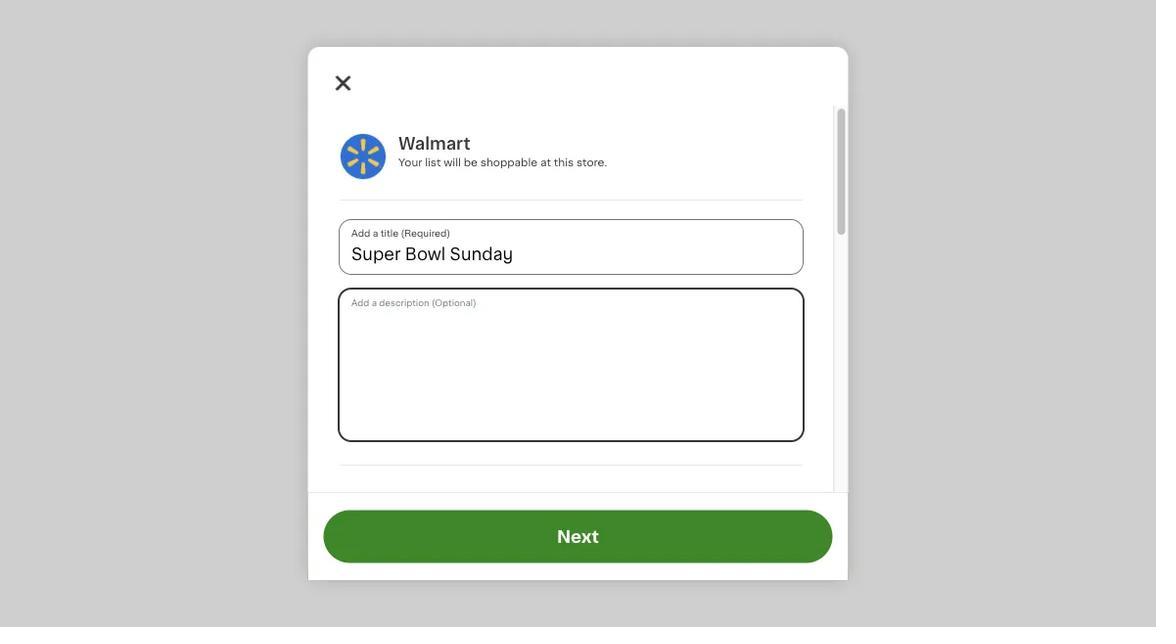 Task type: vqa. For each thing, say whether or not it's contained in the screenshot.
the right min
no



Task type: describe. For each thing, give the bounding box(es) containing it.
list_add_items dialog
[[308, 47, 848, 627]]

this
[[553, 157, 573, 168]]

walmart
[[398, 136, 470, 152]]

none text field inside the list_add_items dialog
[[339, 290, 802, 440]]

shoppable
[[480, 157, 537, 168]]

a person holding a tomato and a grocery bag with a baguette and vegetables. image
[[654, 517, 784, 611]]

a person touching an apple, a banana, a bunch of tomatoes, and an assortment of other vegetables on a counter. image
[[341, 517, 471, 611]]

next button
[[324, 510, 833, 563]]

photo
[[426, 492, 468, 506]]

1 horizontal spatial list
[[525, 492, 546, 506]]

your
[[398, 157, 422, 168]]

will
[[443, 157, 460, 168]]

at
[[540, 157, 551, 168]]

add a cover photo to your list
[[339, 492, 546, 506]]



Task type: locate. For each thing, give the bounding box(es) containing it.
your
[[489, 492, 522, 506]]

cover
[[383, 492, 423, 506]]

store.
[[576, 157, 607, 168]]

a
[[371, 492, 379, 506]]

list right your
[[525, 492, 546, 506]]

be
[[463, 157, 477, 168]]

None text field
[[339, 290, 802, 440]]

1 vertical spatial list
[[525, 492, 546, 506]]

list down walmart
[[425, 157, 440, 168]]

0 vertical spatial list
[[425, 157, 440, 168]]

list
[[425, 157, 440, 168], [525, 492, 546, 506]]

next
[[557, 529, 599, 545]]

a small bottle of milk, a bowl and a whisk, a carton of 6 eggs, a bunch of tomatoes on the vine, sliced cheese, a head of lettuce, and a loaf of bread. image
[[497, 517, 628, 611]]

walmart logo image
[[339, 133, 386, 180]]

Add a title (Required) text field
[[339, 220, 802, 274]]

list inside the walmart your list will be shoppable at this store.
[[425, 157, 440, 168]]

to
[[471, 492, 486, 506]]

add
[[339, 492, 368, 506]]

0 horizontal spatial list
[[425, 157, 440, 168]]

walmart your list will be shoppable at this store.
[[398, 136, 607, 168]]



